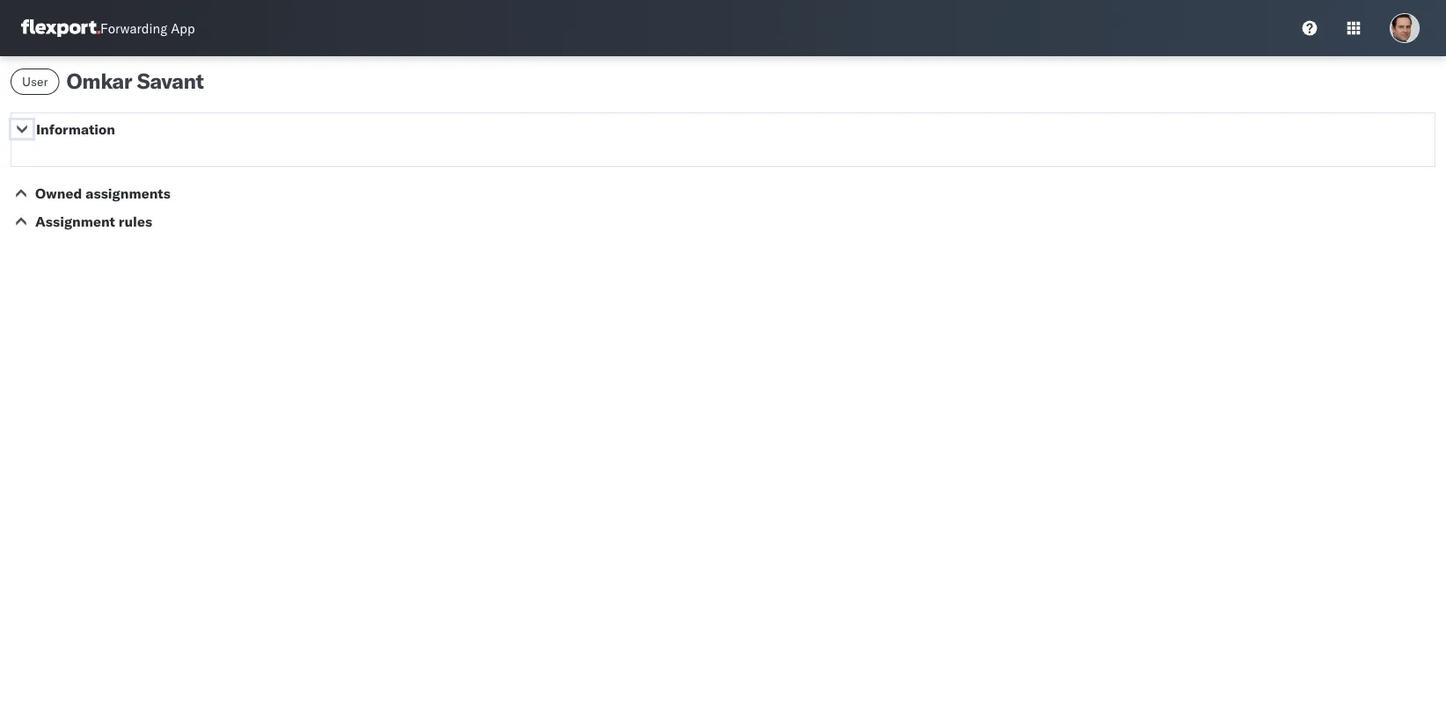 Task type: locate. For each thing, give the bounding box(es) containing it.
information
[[36, 121, 115, 138]]

app
[[171, 20, 195, 37]]

assignment rules
[[35, 213, 152, 230]]

savant
[[137, 68, 204, 94]]

forwarding app
[[100, 20, 195, 37]]

user
[[22, 74, 48, 89]]

assignments
[[86, 185, 170, 202]]

omkar savant
[[66, 68, 204, 94]]

flexport. image
[[21, 19, 100, 37]]



Task type: describe. For each thing, give the bounding box(es) containing it.
rules
[[119, 213, 152, 230]]

owned assignments
[[35, 185, 170, 202]]

owned
[[35, 185, 82, 202]]

forwarding app link
[[21, 19, 195, 37]]

omkar
[[66, 68, 132, 94]]

assignment
[[35, 213, 115, 230]]

forwarding
[[100, 20, 167, 37]]



Task type: vqa. For each thing, say whether or not it's contained in the screenshot.
sixth OCEAN from the top of the page
no



